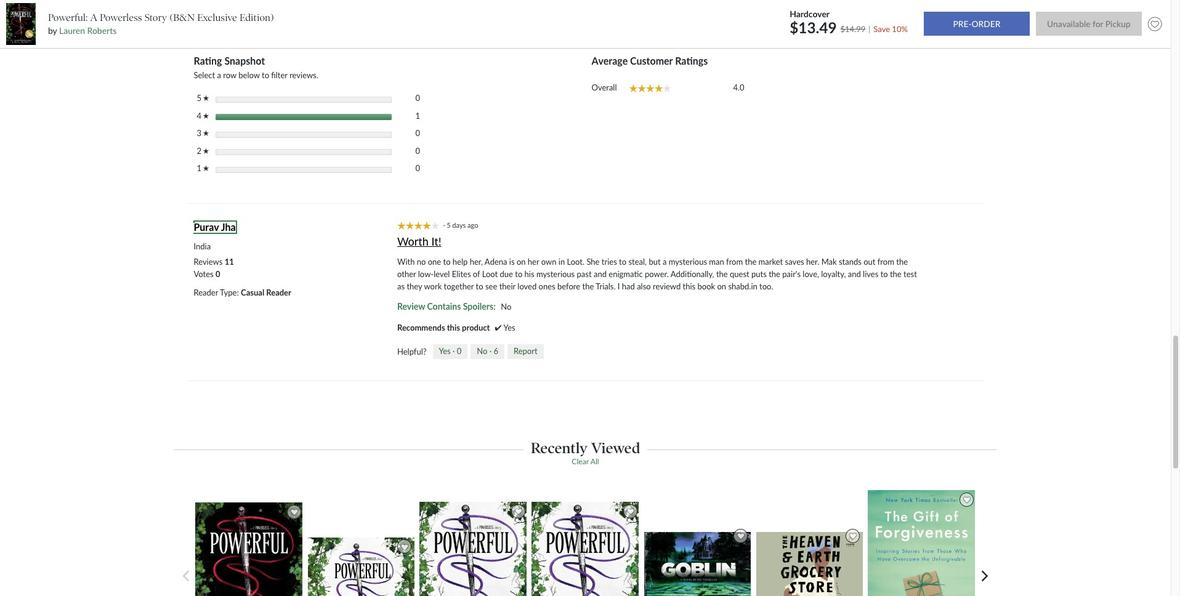 Task type: describe. For each thing, give the bounding box(es) containing it.
contains
[[427, 301, 461, 312]]

level
[[434, 269, 450, 279]]

quest
[[730, 269, 750, 279]]

due
[[500, 269, 513, 279]]

5 ☆
[[197, 93, 209, 103]]

before
[[558, 281, 581, 291]]

2
[[197, 146, 203, 156]]

(b&n
[[170, 12, 195, 23]]

no
[[417, 257, 426, 267]]

save 10%
[[874, 24, 908, 34]]

0 inside india reviews 11 votes 0
[[216, 269, 220, 279]]

tries
[[602, 257, 617, 267]]

review
[[950, 20, 976, 30]]

the down man
[[717, 269, 728, 279]]

2 and from the left
[[848, 269, 861, 279]]

other
[[397, 269, 416, 279]]

the left test
[[890, 269, 902, 279]]

this inside with no one to help her, adena is on her own in loot. she tries to steal, but a mysterious man from the market saves her. mak stands out from the other low-level elites of loot due to his mysterious past and enigmatic power. additionally, the quest puts the pair's love, loyalty, and lives to the test as they work together to see their loved ones before the trials. i had also reviewd this book on shabd.in too.
[[683, 281, 696, 291]]

loved
[[518, 281, 537, 291]]

1 ☆
[[197, 163, 209, 173]]

no inside content helpfulness group
[[477, 347, 488, 356]]

1 horizontal spatial mysterious
[[669, 257, 707, 267]]

loyalty,
[[822, 269, 846, 279]]

also
[[637, 281, 651, 291]]

mak
[[822, 257, 837, 267]]

i
[[618, 281, 620, 291]]

low-
[[418, 269, 434, 279]]

write a review
[[921, 20, 976, 30]]

in
[[559, 257, 565, 267]]

too.
[[760, 281, 774, 291]]

write a review button
[[913, 13, 984, 37]]

adena
[[485, 257, 507, 267]]

with
[[397, 257, 415, 267]]

exclusive
[[197, 12, 237, 23]]

0 horizontal spatial ·
[[443, 221, 445, 229]]

the down past
[[583, 281, 594, 291]]

love,
[[803, 269, 820, 279]]

to left 'his'
[[515, 269, 523, 279]]

loot.
[[567, 257, 585, 267]]

help
[[453, 257, 468, 267]]

their
[[500, 281, 516, 291]]

to inside 'rating snapshot select a row below to filter reviews.'
[[262, 70, 269, 80]]

0 for 3
[[416, 128, 420, 138]]

is
[[510, 257, 515, 267]]

reviewd
[[653, 281, 681, 291]]

they
[[407, 281, 422, 291]]

her.
[[807, 257, 820, 267]]

0 vertical spatial reviews
[[188, 18, 235, 31]]

☆ for 3
[[203, 130, 209, 136]]

as
[[397, 281, 405, 291]]

below
[[239, 70, 260, 80]]

snapshot
[[225, 55, 265, 66]]

her
[[528, 257, 539, 267]]

powerful: a powerless story (b&n exclusive edition) image
[[6, 3, 36, 45]]

report button
[[508, 345, 544, 359]]

ones
[[539, 281, 556, 291]]

powerless
[[100, 12, 142, 23]]

additionally,
[[671, 269, 715, 279]]

days
[[453, 221, 466, 229]]

trials.
[[596, 281, 616, 291]]

row
[[223, 70, 237, 80]]

enigmatic
[[609, 269, 643, 279]]

0 for 5
[[416, 93, 420, 103]]

to right lives
[[881, 269, 888, 279]]

6
[[494, 347, 499, 356]]

1 horizontal spatial yes
[[504, 323, 516, 333]]

review contains spoilers: no
[[397, 301, 512, 312]]

casual
[[241, 288, 264, 298]]

one
[[428, 257, 441, 267]]

2 from from the left
[[878, 257, 895, 267]]

the up puts
[[745, 257, 757, 267]]

purav
[[194, 221, 219, 233]]

1 vertical spatial this
[[447, 323, 460, 333]]

market
[[759, 257, 783, 267]]

shabd.in
[[729, 281, 758, 291]]

out
[[864, 257, 876, 267]]

india
[[194, 241, 211, 251]]

a inside button
[[943, 20, 948, 30]]

a inside 'rating snapshot select a row below to filter reviews.'
[[217, 70, 221, 80]]

1 horizontal spatial on
[[718, 281, 727, 291]]

✔
[[495, 323, 502, 333]]

worth
[[397, 235, 429, 249]]

roberts
[[87, 25, 117, 36]]

story
[[145, 12, 167, 23]]

book
[[698, 281, 716, 291]]

4
[[197, 111, 203, 121]]

ratings
[[675, 55, 708, 66]]

4 ☆
[[197, 111, 209, 121]]

a inside with no one to help her, adena is on her own in loot. she tries to steal, but a mysterious man from the market saves her. mak stands out from the other low-level elites of loot due to his mysterious past and enigmatic power. additionally, the quest puts the pair's love, loyalty, and lives to the test as they work together to see their loved ones before the trials. i had also reviewd this book on shabd.in too.
[[663, 257, 667, 267]]

viewed
[[591, 439, 640, 457]]

no · 6
[[477, 347, 499, 356]]



Task type: vqa. For each thing, say whether or not it's contained in the screenshot.
NOOK?
no



Task type: locate. For each thing, give the bounding box(es) containing it.
on
[[517, 257, 526, 267], [718, 281, 727, 291]]

1 horizontal spatial ·
[[453, 347, 455, 356]]

review
[[397, 301, 425, 312]]

mysterious up additionally,
[[669, 257, 707, 267]]

yes inside content helpfulness group
[[439, 347, 451, 356]]

and down the stands
[[848, 269, 861, 279]]

yes down recommends this product ✔ yes
[[439, 347, 451, 356]]

$13.49
[[790, 18, 837, 36]]

india reviews 11 votes 0
[[194, 241, 234, 279]]

$14.99
[[841, 24, 866, 34]]

man
[[710, 257, 725, 267]]

the
[[745, 257, 757, 267], [897, 257, 908, 267], [717, 269, 728, 279], [769, 269, 781, 279], [890, 269, 902, 279], [583, 281, 594, 291]]

his
[[525, 269, 535, 279]]

1 horizontal spatial from
[[878, 257, 895, 267]]

write
[[921, 20, 941, 30]]

None submit
[[924, 12, 1030, 36], [1036, 12, 1142, 36], [924, 12, 1030, 36], [1036, 12, 1142, 36]]

purav jha button
[[194, 221, 236, 233]]

1 vertical spatial no
[[477, 347, 488, 356]]

on right book
[[718, 281, 727, 291]]

recently viewed
[[531, 439, 640, 457]]

reader type: casual reader
[[194, 288, 291, 298]]

3
[[197, 128, 203, 138]]

☆
[[203, 95, 209, 101], [203, 113, 209, 119], [203, 130, 209, 136], [203, 148, 209, 154], [203, 165, 209, 171]]

0 vertical spatial no
[[501, 302, 512, 312]]

0 vertical spatial 1
[[416, 111, 420, 121]]

1 vertical spatial 1
[[197, 163, 203, 173]]

mysterious
[[669, 257, 707, 267], [537, 269, 575, 279]]

yes right ✔
[[504, 323, 516, 333]]

0 vertical spatial a
[[943, 20, 948, 30]]

1 horizontal spatial no
[[501, 302, 512, 312]]

1 for 1
[[416, 111, 420, 121]]

1 ☆ from the top
[[203, 95, 209, 101]]

1 for 1 ☆
[[197, 163, 203, 173]]

past
[[577, 269, 592, 279]]

rating
[[194, 55, 222, 66]]

2 ☆ from the top
[[203, 113, 209, 119]]

1 vertical spatial 5
[[447, 221, 451, 229]]

product
[[462, 323, 490, 333]]

stands
[[839, 257, 862, 267]]

4.0
[[734, 82, 745, 92]]

of
[[473, 269, 480, 279]]

1 horizontal spatial reader
[[266, 288, 291, 298]]

0 for 2
[[416, 146, 420, 156]]

a right 'write'
[[943, 20, 948, 30]]

no left the 6
[[477, 347, 488, 356]]

customer
[[630, 55, 673, 66]]

☆ for 4
[[203, 113, 209, 119]]

pair's
[[783, 269, 801, 279]]

☆ inside 1 ☆
[[203, 165, 209, 171]]

0 horizontal spatial a
[[217, 70, 221, 80]]

had
[[622, 281, 635, 291]]

☆ inside 2 ☆
[[203, 148, 209, 154]]

reviews up votes
[[194, 257, 223, 267]]

average
[[592, 55, 628, 66]]

· down recommends this product ✔ yes
[[453, 347, 455, 356]]

her,
[[470, 257, 483, 267]]

0 inside content helpfulness group
[[457, 347, 462, 356]]

see
[[486, 281, 497, 291]]

from up quest
[[727, 257, 743, 267]]

1 horizontal spatial a
[[663, 257, 667, 267]]

0
[[416, 93, 420, 103], [416, 128, 420, 138], [416, 146, 420, 156], [416, 163, 420, 173], [216, 269, 220, 279], [457, 347, 462, 356]]

3 ☆ from the top
[[203, 130, 209, 136]]

to right one
[[443, 257, 451, 267]]

· left the 6
[[490, 347, 492, 356]]

5 left days
[[447, 221, 451, 229]]

together
[[444, 281, 474, 291]]

2 horizontal spatial a
[[943, 20, 948, 30]]

report
[[514, 347, 538, 356]]

11
[[225, 257, 234, 267]]

0 vertical spatial mysterious
[[669, 257, 707, 267]]

list
[[194, 256, 234, 280]]

2 horizontal spatial ·
[[490, 347, 492, 356]]

rating snapshot select a row below to filter reviews.
[[194, 55, 318, 80]]

view details image
[[866, 490, 977, 597], [418, 502, 529, 597], [530, 502, 641, 597], [193, 502, 304, 597], [644, 532, 755, 597], [756, 532, 867, 597], [307, 537, 418, 597]]

list containing reviews
[[194, 256, 234, 280]]

1 horizontal spatial and
[[848, 269, 861, 279]]

☆ down 3 ☆
[[203, 148, 209, 154]]

on right is
[[517, 257, 526, 267]]

· left days
[[443, 221, 445, 229]]

reader
[[194, 288, 218, 298], [266, 288, 291, 298]]

2 ☆
[[197, 146, 209, 156]]

1 vertical spatial on
[[718, 281, 727, 291]]

helpful?
[[397, 347, 427, 357]]

type:
[[220, 288, 239, 298]]

☆ down 5 ☆
[[203, 113, 209, 119]]

saves
[[785, 257, 805, 267]]

from right out
[[878, 257, 895, 267]]

power.
[[645, 269, 669, 279]]

a right but
[[663, 257, 667, 267]]

1
[[416, 111, 420, 121], [197, 163, 203, 173]]

0 horizontal spatial from
[[727, 257, 743, 267]]

0 horizontal spatial and
[[594, 269, 607, 279]]

1 horizontal spatial this
[[683, 281, 696, 291]]

☆ for 5
[[203, 95, 209, 101]]

reviews inside india reviews 11 votes 0
[[194, 257, 223, 267]]

0 horizontal spatial 5
[[197, 93, 203, 103]]

no inside review contains spoilers: no
[[501, 302, 512, 312]]

a left row
[[217, 70, 221, 80]]

· for no
[[490, 347, 492, 356]]

0 vertical spatial on
[[517, 257, 526, 267]]

mysterious down in
[[537, 269, 575, 279]]

5 up the 4
[[197, 93, 203, 103]]

ago
[[468, 221, 478, 229]]

reader right casual
[[266, 288, 291, 298]]

0 vertical spatial this
[[683, 281, 696, 291]]

1 reader from the left
[[194, 288, 218, 298]]

reviews.
[[290, 70, 318, 80]]

0 vertical spatial yes
[[504, 323, 516, 333]]

0 horizontal spatial yes
[[439, 347, 451, 356]]

· for yes
[[453, 347, 455, 356]]

0 for 1
[[416, 163, 420, 173]]

☆ for 2
[[203, 148, 209, 154]]

0 horizontal spatial 1
[[197, 163, 203, 173]]

the up test
[[897, 257, 908, 267]]

☆ up 2 ☆
[[203, 130, 209, 136]]

recommends
[[397, 323, 445, 333]]

1 from from the left
[[727, 257, 743, 267]]

0 horizontal spatial mysterious
[[537, 269, 575, 279]]

recently
[[531, 439, 588, 457]]

reviews up rating
[[188, 18, 235, 31]]

1 vertical spatial mysterious
[[537, 269, 575, 279]]

elites
[[452, 269, 471, 279]]

2 reader from the left
[[266, 288, 291, 298]]

☆ for 1
[[203, 165, 209, 171]]

with no one to help her, adena is on her own in loot. she tries to steal, but a mysterious man from the market saves her. mak stands out from the other low-level elites of loot due to his mysterious past and enigmatic power. additionally, the quest puts the pair's love, loyalty, and lives to the test as they work together to see their loved ones before the trials. i had also reviewd this book on shabd.in too.
[[397, 257, 917, 291]]

jha
[[221, 221, 236, 233]]

·
[[443, 221, 445, 229], [453, 347, 455, 356], [490, 347, 492, 356]]

this
[[683, 281, 696, 291], [447, 323, 460, 333]]

content helpfulness group
[[397, 345, 544, 359]]

☆ down 2 ☆
[[203, 165, 209, 171]]

1 horizontal spatial 5
[[447, 221, 451, 229]]

overall
[[592, 82, 617, 92]]

no down 'their'
[[501, 302, 512, 312]]

to left filter
[[262, 70, 269, 80]]

0 horizontal spatial this
[[447, 323, 460, 333]]

lives
[[863, 269, 879, 279]]

but
[[649, 257, 661, 267]]

☆ inside 4 ☆
[[203, 113, 209, 119]]

this down additionally,
[[683, 281, 696, 291]]

spoilers:
[[463, 301, 496, 312]]

by
[[48, 25, 57, 36]]

work
[[424, 281, 442, 291]]

own
[[542, 257, 557, 267]]

this down review contains spoilers: no
[[447, 323, 460, 333]]

votes
[[194, 269, 214, 279]]

☆☆☆☆☆
[[629, 84, 672, 93], [629, 84, 672, 93], [397, 221, 440, 230], [397, 221, 440, 230]]

add to wishlist image
[[1145, 14, 1165, 34]]

reviews
[[188, 18, 235, 31], [194, 257, 223, 267]]

2 vertical spatial a
[[663, 257, 667, 267]]

1 horizontal spatial 1
[[416, 111, 420, 121]]

1 and from the left
[[594, 269, 607, 279]]

to up enigmatic
[[619, 257, 627, 267]]

to
[[262, 70, 269, 80], [443, 257, 451, 267], [619, 257, 627, 267], [515, 269, 523, 279], [881, 269, 888, 279], [476, 281, 484, 291]]

and
[[594, 269, 607, 279], [848, 269, 861, 279]]

loot
[[482, 269, 498, 279]]

5 ☆ from the top
[[203, 165, 209, 171]]

5
[[197, 93, 203, 103], [447, 221, 451, 229]]

$13.49 $14.99
[[790, 18, 866, 36]]

4 ☆ from the top
[[203, 148, 209, 154]]

average customer ratings
[[592, 55, 708, 66]]

filter
[[271, 70, 288, 80]]

the down market
[[769, 269, 781, 279]]

reader down votes
[[194, 288, 218, 298]]

0 vertical spatial 5
[[197, 93, 203, 103]]

yes
[[504, 323, 516, 333], [439, 347, 451, 356]]

0 horizontal spatial on
[[517, 257, 526, 267]]

steal,
[[629, 257, 647, 267]]

☆ inside 3 ☆
[[203, 130, 209, 136]]

1 vertical spatial a
[[217, 70, 221, 80]]

1 vertical spatial reviews
[[194, 257, 223, 267]]

0 horizontal spatial reader
[[194, 288, 218, 298]]

worth it!
[[397, 235, 442, 249]]

edition)
[[240, 12, 274, 23]]

recommends this product ✔ yes
[[397, 323, 516, 333]]

hardcover
[[790, 8, 830, 19]]

☆ inside 5 ☆
[[203, 95, 209, 101]]

☆ up 4 ☆
[[203, 95, 209, 101]]

and up the trials.
[[594, 269, 607, 279]]

powerful: a powerless story (b&n exclusive edition) by lauren roberts
[[48, 12, 274, 36]]

lauren
[[59, 25, 85, 36]]

to left see
[[476, 281, 484, 291]]

0 horizontal spatial no
[[477, 347, 488, 356]]

1 vertical spatial yes
[[439, 347, 451, 356]]



